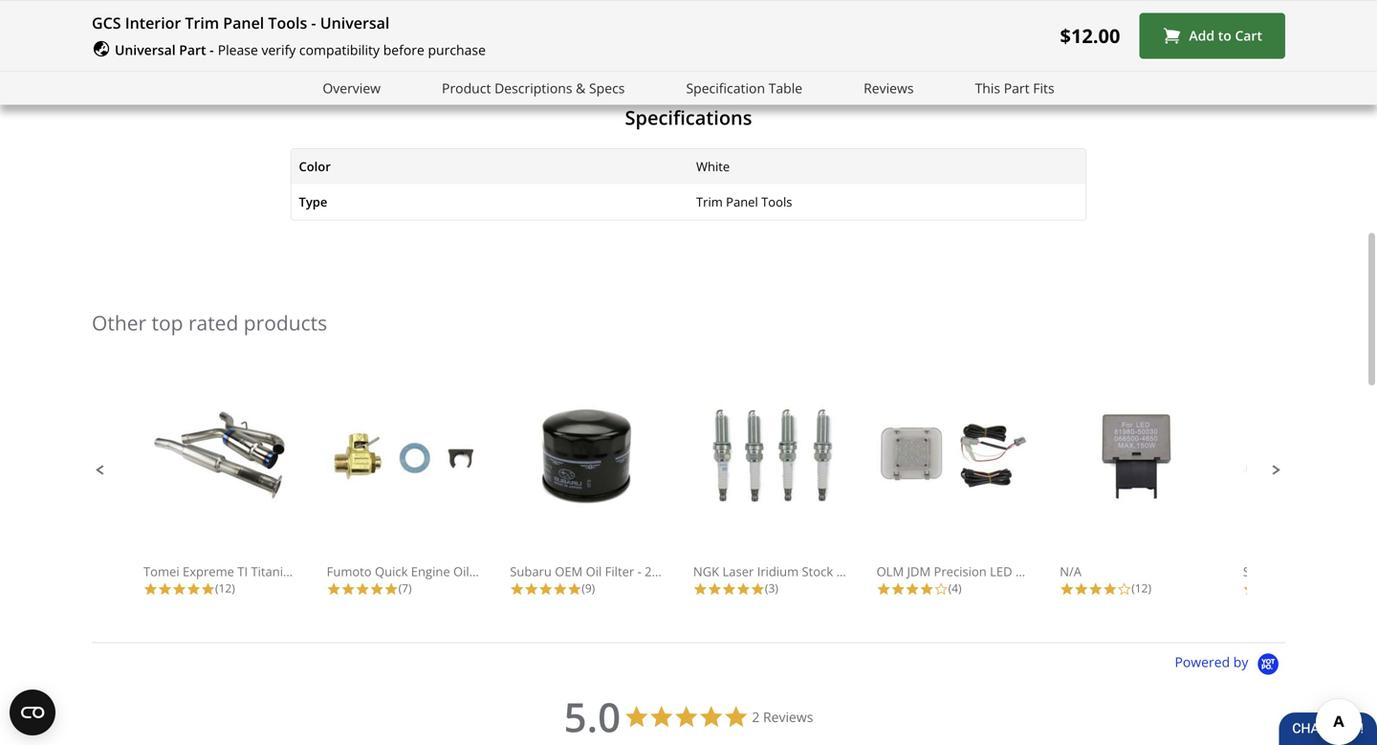 Task type: vqa. For each thing, say whether or not it's contained in the screenshot.


Task type: locate. For each thing, give the bounding box(es) containing it.
1 vertical spatial tools
[[761, 193, 792, 211]]

add
[[1189, 26, 1215, 45]]

back...
[[329, 563, 366, 580]]

10 star image from the left
[[736, 582, 751, 596]]

expreme
[[183, 563, 234, 580]]

&
[[576, 79, 586, 97]]

star image
[[158, 582, 172, 596], [172, 582, 187, 596], [187, 582, 201, 596], [201, 582, 215, 596], [510, 582, 524, 596], [524, 582, 539, 596], [553, 582, 567, 596], [693, 582, 708, 596], [722, 582, 736, 596], [751, 582, 765, 596], [905, 582, 920, 596], [920, 582, 934, 596], [1089, 582, 1103, 596], [1103, 582, 1117, 596], [1243, 582, 1258, 596]]

0 horizontal spatial oil
[[453, 563, 469, 580]]

facelift
[[1308, 563, 1349, 580]]

jdm right the facelift at right bottom
[[1352, 563, 1376, 580]]

0 horizontal spatial universal
[[115, 41, 176, 59]]

1 vertical spatial part
[[1004, 79, 1030, 97]]

part left fits
[[1004, 79, 1030, 97]]

1 vertical spatial reviews
[[763, 708, 813, 726]]

specification
[[686, 79, 765, 97]]

universal up compatibility
[[320, 12, 390, 33]]

0 vertical spatial universal
[[320, 12, 390, 33]]

1 horizontal spatial tools
[[761, 193, 792, 211]]

reviews
[[864, 79, 914, 97], [763, 708, 813, 726]]

7 star image from the left
[[539, 582, 553, 596]]

universal
[[320, 12, 390, 33], [115, 41, 176, 59]]

0 vertical spatial trim
[[185, 12, 219, 33]]

type
[[299, 193, 327, 211]]

star image
[[143, 582, 158, 596], [327, 582, 341, 596], [341, 582, 355, 596], [355, 582, 370, 596], [370, 582, 384, 596], [384, 582, 398, 596], [539, 582, 553, 596], [567, 582, 582, 596], [708, 582, 722, 596], [736, 582, 751, 596], [877, 582, 891, 596], [891, 582, 905, 596], [1060, 582, 1074, 596], [1074, 582, 1089, 596]]

0 horizontal spatial -
[[210, 41, 214, 59]]

1 vertical spatial -
[[210, 41, 214, 59]]

panel up please
[[223, 12, 264, 33]]

1 vertical spatial panel
[[726, 193, 758, 211]]

12 star image from the left
[[920, 582, 934, 596]]

1 horizontal spatial universal
[[320, 12, 390, 33]]

14 star image from the left
[[1103, 582, 1117, 596]]

fumoto quick engine oil drain valve... link
[[327, 405, 548, 580]]

to
[[1218, 26, 1232, 45]]

5.0 star rating element
[[564, 689, 621, 744]]

1 (12) from the left
[[215, 580, 235, 596]]

2 12 total reviews element from the left
[[1060, 580, 1213, 596]]

6 star image from the left
[[384, 582, 398, 596]]

10 star image from the left
[[751, 582, 765, 596]]

1 star image from the left
[[158, 582, 172, 596]]

led
[[990, 563, 1012, 580]]

9 star image from the left
[[708, 582, 722, 596]]

table
[[769, 79, 803, 97]]

0 vertical spatial tools
[[268, 12, 307, 33]]

jdm right olm on the right bottom of the page
[[907, 563, 931, 580]]

trim down the white
[[696, 193, 723, 211]]

- right the filter
[[638, 563, 642, 580]]

1 empty star image from the left
[[934, 582, 948, 596]]

panel down the white
[[726, 193, 758, 211]]

part left please
[[179, 41, 206, 59]]

subispeed
[[1243, 563, 1304, 580]]

trim panel tools
[[696, 193, 792, 211]]

empty star image for n/a
[[1117, 582, 1132, 596]]

specification table
[[686, 79, 803, 97]]

white
[[696, 158, 730, 175]]

color
[[299, 158, 331, 175]]

0 vertical spatial -
[[311, 12, 316, 33]]

verify
[[262, 41, 296, 59]]

5 star image from the left
[[510, 582, 524, 596]]

filter
[[605, 563, 634, 580]]

(12) left ti
[[215, 580, 235, 596]]

2 star image from the left
[[327, 582, 341, 596]]

1 star image from the left
[[143, 582, 158, 596]]

1 horizontal spatial (12)
[[1132, 580, 1152, 596]]

(9)
[[582, 580, 595, 596]]

2 jdm from the left
[[1352, 563, 1376, 580]]

2 empty star image from the left
[[1117, 582, 1132, 596]]

specification table link
[[686, 77, 803, 99]]

0 horizontal spatial (12)
[[215, 580, 235, 596]]

- left please
[[210, 41, 214, 59]]

trim
[[185, 12, 219, 33], [696, 193, 723, 211]]

-
[[311, 12, 316, 33], [210, 41, 214, 59], [638, 563, 642, 580]]

gcs
[[92, 12, 121, 33]]

0 horizontal spatial part
[[179, 41, 206, 59]]

reviews link
[[864, 77, 914, 99]]

11 star image from the left
[[877, 582, 891, 596]]

1 horizontal spatial part
[[1004, 79, 1030, 97]]

12 total reviews element for tomei expreme ti titanium cat-back...
[[143, 580, 296, 596]]

0 horizontal spatial panel
[[223, 12, 264, 33]]

top
[[152, 309, 183, 336]]

lift
[[1016, 563, 1034, 580]]

other top rated products
[[92, 309, 327, 336]]

universal down interior
[[115, 41, 176, 59]]

(3)
[[765, 580, 778, 596]]

trim up please
[[185, 12, 219, 33]]

overview link
[[323, 77, 381, 99]]

valve...
[[508, 563, 548, 580]]

n/a
[[1060, 563, 1082, 580]]

ti
[[237, 563, 248, 580]]

0 vertical spatial reviews
[[864, 79, 914, 97]]

please
[[218, 41, 258, 59]]

1 12 total reviews element from the left
[[143, 580, 296, 596]]

2 vertical spatial -
[[638, 563, 642, 580]]

oil inside fumoto quick engine oil drain valve... link
[[453, 563, 469, 580]]

specs
[[589, 79, 625, 97]]

jdm
[[907, 563, 931, 580], [1352, 563, 1376, 580]]

0 vertical spatial panel
[[223, 12, 264, 33]]

0 horizontal spatial trim
[[185, 12, 219, 33]]

9 star image from the left
[[722, 582, 736, 596]]

open widget image
[[10, 690, 55, 735]]

(12) right n/a
[[1132, 580, 1152, 596]]

product descriptions & specs link
[[442, 77, 625, 99]]

- up universal part - please verify compatibility before purchase at the top of the page
[[311, 12, 316, 33]]

1 jdm from the left
[[907, 563, 931, 580]]

1 horizontal spatial empty star image
[[1117, 582, 1132, 596]]

engine
[[411, 563, 450, 580]]

(4)
[[948, 580, 962, 596]]

11 star image from the left
[[905, 582, 920, 596]]

2 (12) from the left
[[1132, 580, 1152, 596]]

iridium
[[757, 563, 799, 580]]

4 star image from the left
[[201, 582, 215, 596]]

1 vertical spatial trim
[[696, 193, 723, 211]]

(12)
[[215, 580, 235, 596], [1132, 580, 1152, 596]]

2
[[752, 708, 760, 726]]

oil left drain
[[453, 563, 469, 580]]

4 star image from the left
[[355, 582, 370, 596]]

0 horizontal spatial empty star image
[[934, 582, 948, 596]]

1 horizontal spatial jdm
[[1352, 563, 1376, 580]]

part for universal
[[179, 41, 206, 59]]

subaru oem oil filter - 2015-2024...
[[510, 563, 715, 580]]

panel
[[223, 12, 264, 33], [726, 193, 758, 211]]

9 total reviews element
[[510, 580, 663, 596]]

2 horizontal spatial -
[[638, 563, 642, 580]]

0 horizontal spatial jdm
[[907, 563, 931, 580]]

descriptions
[[495, 79, 572, 97]]

1 vertical spatial universal
[[115, 41, 176, 59]]

0 horizontal spatial tools
[[268, 12, 307, 33]]

0 vertical spatial part
[[179, 41, 206, 59]]

tools
[[268, 12, 307, 33], [761, 193, 792, 211]]

13 star image from the left
[[1060, 582, 1074, 596]]

oil
[[453, 563, 469, 580], [586, 563, 602, 580]]

12 total reviews element
[[143, 580, 296, 596], [1060, 580, 1213, 596]]

3 star image from the left
[[341, 582, 355, 596]]

1 horizontal spatial 12 total reviews element
[[1060, 580, 1213, 596]]

2024...
[[677, 563, 715, 580]]

drain
[[473, 563, 504, 580]]

ngk
[[693, 563, 719, 580]]

1 horizontal spatial trim
[[696, 193, 723, 211]]

empty star image
[[934, 582, 948, 596], [1117, 582, 1132, 596]]

purchase
[[428, 41, 486, 59]]

add to cart
[[1189, 26, 1262, 45]]

1 oil from the left
[[453, 563, 469, 580]]

0 horizontal spatial 12 total reviews element
[[143, 580, 296, 596]]

(7)
[[398, 580, 412, 596]]

oil right oem
[[586, 563, 602, 580]]

2 star image from the left
[[172, 582, 187, 596]]

2 oil from the left
[[586, 563, 602, 580]]

1 horizontal spatial oil
[[586, 563, 602, 580]]



Task type: describe. For each thing, give the bounding box(es) containing it.
quick
[[375, 563, 408, 580]]

1 horizontal spatial reviews
[[864, 79, 914, 97]]

powered by link
[[1175, 652, 1285, 676]]

product
[[442, 79, 491, 97]]

rated
[[188, 309, 238, 336]]

12 star image from the left
[[891, 582, 905, 596]]

gcs interior trim panel tools - universal
[[92, 12, 390, 33]]

12 total reviews element for n/a
[[1060, 580, 1213, 596]]

subaru oem oil filter - 2015-2024... link
[[510, 405, 715, 580]]

tomei
[[143, 563, 179, 580]]

$12.00
[[1060, 22, 1120, 49]]

7 total reviews element
[[327, 580, 480, 596]]

range...
[[867, 563, 913, 580]]

olm
[[877, 563, 904, 580]]

empty star image for olm jdm precision led lift gate...
[[934, 582, 948, 596]]

overview
[[323, 79, 381, 97]]

n/a link
[[1060, 405, 1213, 580]]

subaru
[[510, 563, 552, 580]]

15 star image from the left
[[1243, 582, 1258, 596]]

products
[[244, 309, 327, 336]]

interior
[[125, 12, 181, 33]]

2 total reviews element
[[1243, 580, 1377, 596]]

8 star image from the left
[[693, 582, 708, 596]]

2015-
[[645, 563, 677, 580]]

titanium
[[251, 563, 302, 580]]

gate...
[[1037, 563, 1074, 580]]

6 star image from the left
[[524, 582, 539, 596]]

olm jdm precision led lift gate... link
[[877, 405, 1074, 580]]

3 total reviews element
[[693, 580, 846, 596]]

5.0
[[564, 689, 621, 744]]

product descriptions & specs
[[442, 79, 625, 97]]

olm jdm precision led lift gate...
[[877, 563, 1074, 580]]

laser
[[723, 563, 754, 580]]

5 star image from the left
[[370, 582, 384, 596]]

tomei expreme ti titanium cat-back... link
[[143, 405, 366, 580]]

other
[[92, 309, 146, 336]]

7 star image from the left
[[553, 582, 567, 596]]

compatibility
[[299, 41, 380, 59]]

this
[[975, 79, 1000, 97]]

jdm inside subispeed facelift jdm link
[[1352, 563, 1376, 580]]

stock
[[802, 563, 833, 580]]

precision
[[934, 563, 987, 580]]

1 horizontal spatial -
[[311, 12, 316, 33]]

part for this
[[1004, 79, 1030, 97]]

this part fits
[[975, 79, 1055, 97]]

8 star image from the left
[[567, 582, 582, 596]]

fumoto
[[327, 563, 372, 580]]

14 star image from the left
[[1074, 582, 1089, 596]]

3 star image from the left
[[187, 582, 201, 596]]

before
[[383, 41, 424, 59]]

cat-
[[305, 563, 329, 580]]

jdm inside olm jdm precision led lift gate... link
[[907, 563, 931, 580]]

4 total reviews element
[[877, 580, 1030, 596]]

oil inside subaru oem oil filter - 2015-2024... link
[[586, 563, 602, 580]]

cart
[[1235, 26, 1262, 45]]

0 horizontal spatial reviews
[[763, 708, 813, 726]]

this part fits link
[[975, 77, 1055, 99]]

subispeed facelift jdm 
[[1243, 563, 1377, 580]]

tomei expreme ti titanium cat-back...
[[143, 563, 366, 580]]

universal part - please verify compatibility before purchase
[[115, 41, 486, 59]]

heat
[[836, 563, 864, 580]]

(12) for n/a
[[1132, 580, 1152, 596]]

ngk laser iridium stock heat range...
[[693, 563, 913, 580]]

specifications
[[625, 104, 752, 131]]

2 reviews
[[752, 708, 813, 726]]

powered by
[[1175, 652, 1252, 671]]

ngk laser iridium stock heat range... link
[[693, 405, 913, 580]]

by
[[1234, 652, 1248, 671]]

add to cart button
[[1139, 13, 1285, 59]]

1 horizontal spatial panel
[[726, 193, 758, 211]]

fumoto quick engine oil drain valve...
[[327, 563, 548, 580]]

13 star image from the left
[[1089, 582, 1103, 596]]

fits
[[1033, 79, 1055, 97]]

subispeed facelift jdm link
[[1243, 405, 1377, 580]]

powered
[[1175, 652, 1230, 671]]

(12) for tomei expreme ti titanium cat-back...
[[215, 580, 235, 596]]

oem
[[555, 563, 583, 580]]



